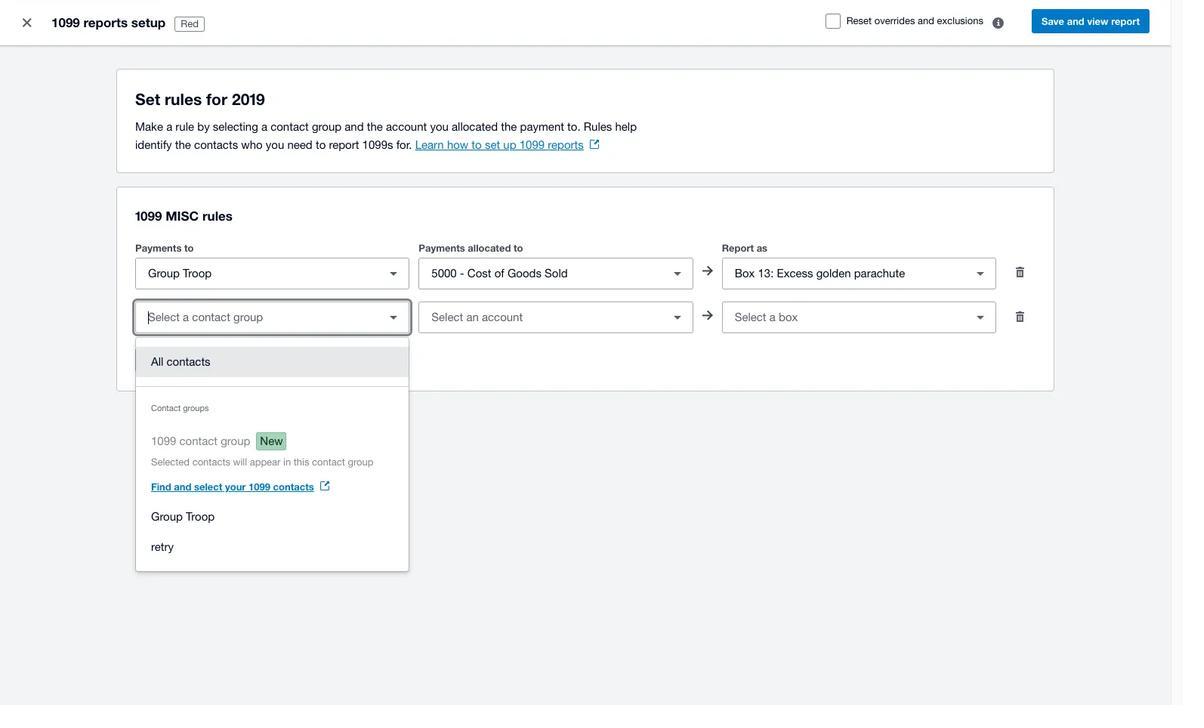 Task type: locate. For each thing, give the bounding box(es) containing it.
Payments to field
[[136, 259, 379, 288]]

you
[[430, 120, 449, 133], [266, 138, 284, 151]]

the right identify
[[175, 138, 191, 151]]

0 horizontal spatial a
[[166, 120, 172, 133]]

all
[[151, 355, 164, 368]]

1 horizontal spatial new
[[260, 435, 283, 447]]

1 horizontal spatial a
[[261, 120, 268, 133]]

selected
[[151, 457, 190, 468]]

1 vertical spatial you
[[266, 138, 284, 151]]

to left set at the left of page
[[472, 138, 482, 151]]

list box
[[136, 338, 409, 571]]

rule inside make a rule by selecting a contact group and the account you allocated the payment to. rules help identify the contacts who you need to report 1099s for.
[[176, 120, 194, 133]]

1099 right your
[[249, 481, 271, 493]]

contacts down 1099 contact group
[[192, 457, 231, 468]]

rule inside button
[[169, 354, 187, 367]]

1099 for 1099 contact group
[[151, 435, 176, 447]]

save and view report button
[[1032, 9, 1150, 33]]

1099 up selected
[[151, 435, 176, 447]]

the
[[367, 120, 383, 133], [501, 120, 517, 133], [175, 138, 191, 151]]

report right view
[[1112, 15, 1141, 27]]

Report as field
[[723, 259, 966, 288]]

find and select your 1099 contacts link
[[151, 472, 338, 502]]

rule
[[176, 120, 194, 133], [169, 354, 187, 367]]

group for this
[[348, 457, 374, 468]]

all contacts button
[[136, 347, 409, 377]]

new inside "list box"
[[260, 435, 283, 447]]

set
[[135, 90, 160, 109]]

0 vertical spatial new
[[145, 354, 166, 367]]

expand list of boxes image
[[966, 302, 996, 333]]

and right overrides
[[918, 15, 935, 26]]

new up appear
[[260, 435, 283, 447]]

help
[[616, 120, 637, 133]]

0 horizontal spatial contact
[[180, 435, 218, 447]]

for
[[206, 90, 228, 109]]

rules left for
[[165, 90, 202, 109]]

1 vertical spatial reports
[[548, 138, 584, 151]]

setup
[[131, 14, 166, 30]]

1099
[[51, 14, 80, 30], [520, 138, 545, 151], [135, 208, 162, 224], [151, 435, 176, 447], [249, 481, 271, 493]]

group
[[136, 338, 409, 571]]

1 horizontal spatial reports
[[548, 138, 584, 151]]

you right who
[[266, 138, 284, 151]]

payments for payments allocated to
[[419, 242, 465, 254]]

learn
[[415, 138, 444, 151]]

your
[[225, 481, 246, 493]]

0 vertical spatial you
[[430, 120, 449, 133]]

rule left by
[[176, 120, 194, 133]]

groups
[[183, 404, 209, 413]]

contacts right all
[[167, 355, 211, 368]]

who
[[241, 138, 263, 151]]

reports left setup
[[84, 14, 128, 30]]

to inside make a rule by selecting a contact group and the account you allocated the payment to. rules help identify the contacts who you need to report 1099s for.
[[316, 138, 326, 151]]

1 horizontal spatial payments
[[419, 242, 465, 254]]

reports
[[84, 14, 128, 30], [548, 138, 584, 151]]

to
[[316, 138, 326, 151], [472, 138, 482, 151], [184, 242, 194, 254], [514, 242, 523, 254]]

rules
[[165, 90, 202, 109], [203, 208, 233, 224]]

will
[[233, 457, 247, 468]]

2 expand list of contact groups image from the top
[[379, 302, 409, 333]]

Select a contact group field
[[136, 303, 379, 332]]

reset overrides and exclusions
[[847, 15, 984, 26]]

0 horizontal spatial payments
[[135, 242, 182, 254]]

1 horizontal spatial report
[[1112, 15, 1141, 27]]

0 horizontal spatial new
[[145, 354, 166, 367]]

0 vertical spatial expand list of contact groups image
[[379, 258, 409, 289]]

expand list image
[[663, 258, 693, 289]]

you up learn
[[430, 120, 449, 133]]

contact down groups
[[180, 435, 218, 447]]

2019
[[232, 90, 265, 109]]

0 horizontal spatial reports
[[84, 14, 128, 30]]

a right make
[[166, 120, 172, 133]]

new up contact
[[145, 354, 166, 367]]

0 vertical spatial allocated
[[452, 120, 498, 133]]

rules
[[584, 120, 612, 133]]

payments for payments to
[[135, 242, 182, 254]]

appear
[[250, 457, 281, 468]]

contacts inside button
[[167, 355, 211, 368]]

1 vertical spatial expand list of contact groups image
[[379, 302, 409, 333]]

contact right the this
[[312, 457, 345, 468]]

1 horizontal spatial group
[[312, 120, 342, 133]]

2 vertical spatial contact
[[312, 457, 345, 468]]

allocated up 'how'
[[452, 120, 498, 133]]

1 vertical spatial report
[[329, 138, 359, 151]]

allocated up payments allocated to field
[[468, 242, 511, 254]]

new
[[145, 354, 166, 367], [260, 435, 283, 447]]

in
[[283, 457, 291, 468]]

group inside make a rule by selecting a contact group and the account you allocated the payment to. rules help identify the contacts who you need to report 1099s for.
[[312, 120, 342, 133]]

report as
[[722, 242, 768, 254]]

expand list of contact groups image
[[379, 258, 409, 289], [379, 302, 409, 333]]

2 horizontal spatial group
[[348, 457, 374, 468]]

and left view
[[1068, 15, 1085, 27]]

and inside "list box"
[[174, 481, 192, 493]]

contact up need
[[271, 120, 309, 133]]

0 horizontal spatial report
[[329, 138, 359, 151]]

0 vertical spatial report
[[1112, 15, 1141, 27]]

make
[[135, 120, 163, 133]]

contact for in
[[312, 457, 345, 468]]

1 vertical spatial contact
[[180, 435, 218, 447]]

1 vertical spatial rule
[[169, 354, 187, 367]]

allocated
[[452, 120, 498, 133], [468, 242, 511, 254]]

contacts down by
[[194, 138, 238, 151]]

0 vertical spatial contact
[[271, 120, 309, 133]]

a up who
[[261, 120, 268, 133]]

the up up
[[501, 120, 517, 133]]

1 horizontal spatial contact
[[271, 120, 309, 133]]

1 payments from the left
[[135, 242, 182, 254]]

0 horizontal spatial you
[[266, 138, 284, 151]]

report left 1099s
[[329, 138, 359, 151]]

1 vertical spatial new
[[260, 435, 283, 447]]

expand list of contact groups image for payments to field
[[379, 258, 409, 289]]

group
[[312, 120, 342, 133], [221, 435, 251, 447], [348, 457, 374, 468]]

overrides
[[875, 15, 916, 26]]

reports down the to.
[[548, 138, 584, 151]]

close rules image
[[12, 8, 42, 38]]

1099 left misc
[[135, 208, 162, 224]]

group right the this
[[348, 457, 374, 468]]

contacts down in at the bottom
[[273, 481, 314, 493]]

1 expand list of contact groups image from the top
[[379, 258, 409, 289]]

1 vertical spatial rules
[[203, 208, 233, 224]]

payments to
[[135, 242, 194, 254]]

rules right misc
[[203, 208, 233, 224]]

group up will
[[221, 435, 251, 447]]

find and select your 1099 contacts
[[151, 481, 314, 493]]

to right need
[[316, 138, 326, 151]]

list box containing all contacts
[[136, 338, 409, 571]]

save
[[1042, 15, 1065, 27]]

new rule
[[145, 354, 187, 367]]

0 vertical spatial rule
[[176, 120, 194, 133]]

to up payments allocated to field
[[514, 242, 523, 254]]

2 vertical spatial group
[[348, 457, 374, 468]]

expand list image
[[663, 302, 693, 333]]

contacts inside make a rule by selecting a contact group and the account you allocated the payment to. rules help identify the contacts who you need to report 1099s for.
[[194, 138, 238, 151]]

and up 1099s
[[345, 120, 364, 133]]

the up 1099s
[[367, 120, 383, 133]]

new inside button
[[145, 354, 166, 367]]

report
[[1112, 15, 1141, 27], [329, 138, 359, 151]]

payments
[[135, 242, 182, 254], [419, 242, 465, 254]]

1099 right close rules 'icon'
[[51, 14, 80, 30]]

rule right all
[[169, 354, 187, 367]]

2 payments from the left
[[419, 242, 465, 254]]

group for a
[[312, 120, 342, 133]]

and right the find
[[174, 481, 192, 493]]

contact
[[271, 120, 309, 133], [180, 435, 218, 447], [312, 457, 345, 468]]

contact inside make a rule by selecting a contact group and the account you allocated the payment to. rules help identify the contacts who you need to report 1099s for.
[[271, 120, 309, 133]]

a
[[166, 120, 172, 133], [261, 120, 268, 133]]

1099 reports setup
[[51, 14, 166, 30]]

new rule button
[[135, 348, 215, 373]]

0 vertical spatial group
[[312, 120, 342, 133]]

0 horizontal spatial the
[[175, 138, 191, 151]]

and
[[918, 15, 935, 26], [1068, 15, 1085, 27], [345, 120, 364, 133], [174, 481, 192, 493]]

group up need
[[312, 120, 342, 133]]

1 vertical spatial group
[[221, 435, 251, 447]]

contacts
[[194, 138, 238, 151], [167, 355, 211, 368], [192, 457, 231, 468], [273, 481, 314, 493]]

expand list of contact groups image for select a contact group field
[[379, 302, 409, 333]]

2 horizontal spatial contact
[[312, 457, 345, 468]]



Task type: describe. For each thing, give the bounding box(es) containing it.
to.
[[568, 120, 581, 133]]

retry
[[151, 540, 174, 553]]

this
[[294, 457, 309, 468]]

set rules for 2019
[[135, 90, 265, 109]]

group
[[151, 510, 183, 523]]

group troop button
[[136, 502, 409, 532]]

reset
[[847, 15, 872, 26]]

1099 inside find and select your 1099 contacts link
[[249, 481, 271, 493]]

set
[[485, 138, 500, 151]]

need
[[288, 138, 313, 151]]

delete the empty rule image
[[1006, 302, 1036, 332]]

payments allocated to
[[419, 242, 523, 254]]

2 horizontal spatial the
[[501, 120, 517, 133]]

report inside save and view report button
[[1112, 15, 1141, 27]]

selected contacts will appear in this contact group
[[151, 457, 374, 468]]

expand list of boxes image
[[966, 258, 996, 289]]

contact
[[151, 404, 181, 413]]

select
[[194, 481, 222, 493]]

1 horizontal spatial you
[[430, 120, 449, 133]]

exclusions
[[938, 15, 984, 26]]

1 horizontal spatial the
[[367, 120, 383, 133]]

new for new rule
[[145, 354, 166, 367]]

payment
[[520, 120, 565, 133]]

1099 misc rules
[[135, 208, 233, 224]]

account
[[386, 120, 427, 133]]

retry button
[[136, 532, 409, 562]]

Select an account field
[[420, 303, 663, 332]]

0 horizontal spatial group
[[221, 435, 251, 447]]

view
[[1088, 15, 1109, 27]]

up
[[504, 138, 517, 151]]

new for new
[[260, 435, 283, 447]]

0 vertical spatial reports
[[84, 14, 128, 30]]

allocated inside make a rule by selecting a contact group and the account you allocated the payment to. rules help identify the contacts who you need to report 1099s for.
[[452, 120, 498, 133]]

all contacts
[[151, 355, 211, 368]]

for.
[[397, 138, 412, 151]]

contact for selecting
[[271, 120, 309, 133]]

clear overrides and exclusions image
[[984, 8, 1014, 38]]

1099 for 1099 misc rules
[[135, 208, 162, 224]]

1 vertical spatial allocated
[[468, 242, 511, 254]]

delete the rule for payments to the group troop, allocated to 5000 - cost of goods sold, mapped to misc_pre2020 box 13 image
[[1006, 257, 1036, 287]]

1099 contact group
[[151, 435, 251, 447]]

to down 1099 misc rules
[[184, 242, 194, 254]]

2 a from the left
[[261, 120, 268, 133]]

1099 down payment
[[520, 138, 545, 151]]

1 a from the left
[[166, 120, 172, 133]]

group containing all contacts
[[136, 338, 409, 571]]

save and view report
[[1042, 15, 1141, 27]]

troop
[[186, 510, 215, 523]]

1099s
[[363, 138, 393, 151]]

report
[[722, 242, 754, 254]]

how
[[447, 138, 469, 151]]

Payments allocated to field
[[420, 259, 663, 288]]

make a rule by selecting a contact group and the account you allocated the payment to. rules help identify the contacts who you need to report 1099s for.
[[135, 120, 637, 151]]

selecting
[[213, 120, 258, 133]]

red
[[181, 18, 199, 29]]

Select a box field
[[723, 303, 966, 332]]

report inside make a rule by selecting a contact group and the account you allocated the payment to. rules help identify the contacts who you need to report 1099s for.
[[329, 138, 359, 151]]

contact groups
[[151, 404, 209, 413]]

0 vertical spatial rules
[[165, 90, 202, 109]]

identify
[[135, 138, 172, 151]]

learn how to set up 1099 reports
[[415, 138, 584, 151]]

and inside make a rule by selecting a contact group and the account you allocated the payment to. rules help identify the contacts who you need to report 1099s for.
[[345, 120, 364, 133]]

group troop
[[151, 510, 215, 523]]

and inside button
[[1068, 15, 1085, 27]]

by
[[197, 120, 210, 133]]

learn how to set up 1099 reports link
[[415, 138, 599, 151]]

as
[[757, 242, 768, 254]]

1099 for 1099 reports setup
[[51, 14, 80, 30]]

find
[[151, 481, 171, 493]]

misc
[[166, 208, 199, 224]]



Task type: vqa. For each thing, say whether or not it's contained in the screenshot.
the bottommost report
yes



